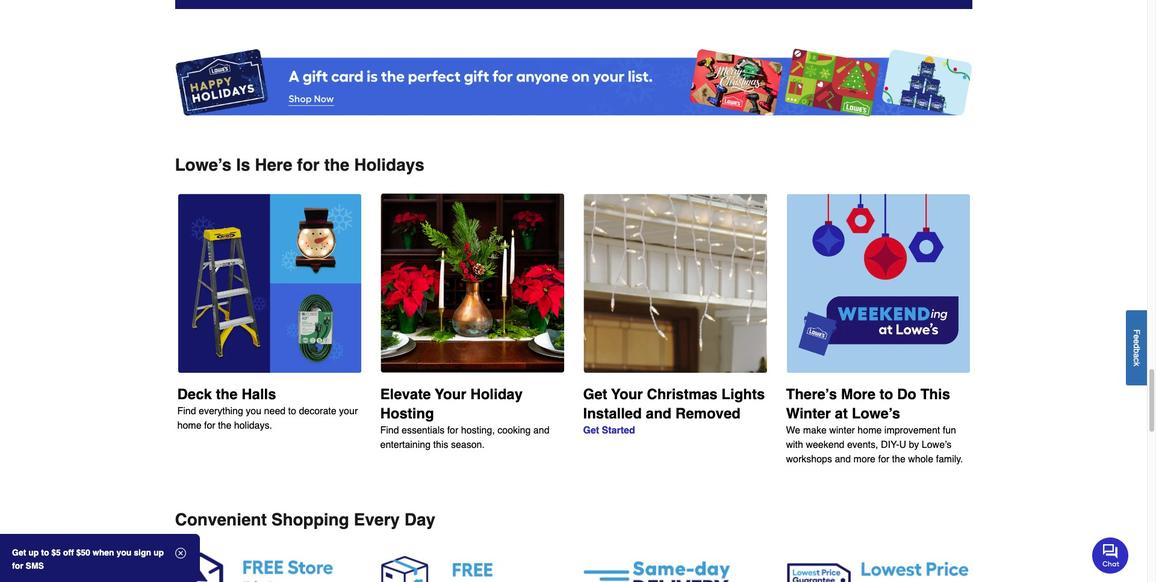 Task type: vqa. For each thing, say whether or not it's contained in the screenshot.
'F E E D B A C K'
yes



Task type: locate. For each thing, give the bounding box(es) containing it.
0 horizontal spatial up
[[28, 549, 39, 558]]

lowe's down more
[[852, 406, 900, 422]]

1 vertical spatial find
[[380, 425, 399, 436]]

2 horizontal spatial to
[[880, 386, 893, 403]]

e
[[1132, 335, 1142, 339], [1132, 339, 1142, 344]]

the left holidays
[[324, 155, 350, 174]]

1 horizontal spatial home
[[858, 425, 882, 436]]

for up 'this'
[[447, 425, 458, 436]]

find inside elevate your holiday hosting find essentials for hosting, cooking and entertaining this season.
[[380, 425, 399, 436]]

started
[[602, 425, 635, 436]]

your
[[339, 406, 358, 417]]

1 horizontal spatial your
[[611, 386, 643, 403]]

a gift card is the perfect gift for anyone on your list. shop now. image
[[175, 45, 972, 121]]

and left the more
[[835, 454, 851, 465]]

2 horizontal spatial lowe's
[[922, 440, 952, 451]]

your right elevate
[[435, 386, 466, 403]]

events,
[[847, 440, 878, 451]]

hosting,
[[461, 425, 495, 436]]

to right need
[[288, 406, 296, 417]]

every
[[354, 510, 400, 530]]

get your christmas lights installed and removed get started
[[583, 386, 765, 436]]

home
[[177, 421, 201, 431], [858, 425, 882, 436]]

free store pickup. image
[[177, 549, 361, 583]]

get up installed at right
[[583, 386, 607, 403]]

for down diy-
[[878, 454, 889, 465]]

0 horizontal spatial lowe's
[[175, 155, 231, 174]]

2 your from the left
[[611, 386, 643, 403]]

this
[[920, 386, 950, 403]]

deck the halls find everything you need to decorate your home for the holidays.
[[177, 386, 358, 431]]

convenient
[[175, 510, 267, 530]]

for down everything
[[204, 421, 215, 431]]

1 vertical spatial to
[[288, 406, 296, 417]]

off
[[63, 549, 74, 558]]

lowe's left is
[[175, 155, 231, 174]]

0 vertical spatial get
[[583, 386, 607, 403]]

1 horizontal spatial find
[[380, 425, 399, 436]]

2 vertical spatial and
[[835, 454, 851, 465]]

1 horizontal spatial you
[[246, 406, 261, 417]]

home up events,
[[858, 425, 882, 436]]

holidays
[[354, 155, 424, 174]]

elevate your holiday hosting find essentials for hosting, cooking and entertaining this season.
[[380, 386, 549, 451]]

a holiday table with plates on chargers, gold candlesticks, a vase with greenery and poinsettias. image
[[380, 194, 564, 373]]

to inside there's more to do this winter at lowe's we make winter home improvement fun with weekend events, diy-u by lowe's workshops and more for the whole family.
[[880, 386, 893, 403]]

your inside get your christmas lights installed and removed get started
[[611, 386, 643, 403]]

0 horizontal spatial home
[[177, 421, 201, 431]]

find inside deck the halls find everything you need to decorate your home for the holidays.
[[177, 406, 196, 417]]

and down christmas
[[646, 406, 672, 422]]

your inside elevate your holiday hosting find essentials for hosting, cooking and entertaining this season.
[[435, 386, 466, 403]]

get for get your christmas lights installed and removed
[[583, 386, 607, 403]]

everything
[[199, 406, 243, 417]]

0 vertical spatial find
[[177, 406, 196, 417]]

holidays.
[[234, 421, 272, 431]]

find up entertaining
[[380, 425, 399, 436]]

1 vertical spatial get
[[583, 425, 599, 436]]

get
[[583, 386, 607, 403], [583, 425, 599, 436], [12, 549, 26, 558]]

get down installed at right
[[583, 425, 599, 436]]

1 e from the top
[[1132, 335, 1142, 339]]

find
[[177, 406, 196, 417], [380, 425, 399, 436]]

cooking
[[498, 425, 531, 436]]

you left sign
[[116, 549, 131, 558]]

lowe's down fun
[[922, 440, 952, 451]]

your up installed at right
[[611, 386, 643, 403]]

the up everything
[[216, 386, 238, 403]]

for left sms
[[12, 562, 23, 571]]

more
[[841, 386, 876, 403]]

0 vertical spatial to
[[880, 386, 893, 403]]

a
[[1132, 353, 1142, 358]]

here
[[255, 155, 292, 174]]

2 e from the top
[[1132, 339, 1142, 344]]

home down 'deck'
[[177, 421, 201, 431]]

home inside there's more to do this winter at lowe's we make winter home improvement fun with weekend events, diy-u by lowe's workshops and more for the whole family.
[[858, 425, 882, 436]]

lowe's is here for the holidays
[[175, 155, 424, 174]]

1 your from the left
[[435, 386, 466, 403]]

1 horizontal spatial up
[[153, 549, 164, 558]]

find down 'deck'
[[177, 406, 196, 417]]

0 vertical spatial you
[[246, 406, 261, 417]]

0 horizontal spatial to
[[41, 549, 49, 558]]

with
[[786, 440, 803, 451]]

2 vertical spatial lowe's
[[922, 440, 952, 451]]

to
[[880, 386, 893, 403], [288, 406, 296, 417], [41, 549, 49, 558]]

the
[[324, 155, 350, 174], [216, 386, 238, 403], [218, 421, 231, 431], [892, 454, 906, 465]]

the inside there's more to do this winter at lowe's we make winter home improvement fun with weekend events, diy-u by lowe's workshops and more for the whole family.
[[892, 454, 906, 465]]

christmas
[[647, 386, 718, 403]]

your for get
[[611, 386, 643, 403]]

1 vertical spatial you
[[116, 549, 131, 558]]

2 vertical spatial to
[[41, 549, 49, 558]]

0 horizontal spatial and
[[533, 425, 549, 436]]

hosting
[[380, 406, 434, 422]]

family.
[[936, 454, 963, 465]]

you up the holidays.
[[246, 406, 261, 417]]

you
[[246, 406, 261, 417], [116, 549, 131, 558]]

sign
[[134, 549, 151, 558]]

get up sms
[[12, 549, 26, 558]]

1 horizontal spatial and
[[646, 406, 672, 422]]

essentials
[[402, 425, 445, 436]]

0 horizontal spatial your
[[435, 386, 466, 403]]

a yellow and gray step ladder, a lighted snowman stocking holder and a green extension cord. image
[[177, 194, 361, 373]]

improvement
[[884, 425, 940, 436]]

to inside deck the halls find everything you need to decorate your home for the holidays.
[[288, 406, 296, 417]]

installed
[[583, 406, 642, 422]]

weekend
[[806, 440, 844, 451]]

get inside get up to $5 off $50 when you sign up for sms
[[12, 549, 26, 558]]

and right cooking
[[533, 425, 549, 436]]

and inside get your christmas lights installed and removed get started
[[646, 406, 672, 422]]

and
[[646, 406, 672, 422], [533, 425, 549, 436], [835, 454, 851, 465]]

for
[[297, 155, 320, 174], [204, 421, 215, 431], [447, 425, 458, 436], [878, 454, 889, 465], [12, 562, 23, 571]]

2 up from the left
[[153, 549, 164, 558]]

$5
[[51, 549, 61, 558]]

your
[[435, 386, 466, 403], [611, 386, 643, 403]]

the down everything
[[218, 421, 231, 431]]

fun
[[943, 425, 956, 436]]

lowe's
[[175, 155, 231, 174], [852, 406, 900, 422], [922, 440, 952, 451]]

to left $5
[[41, 549, 49, 558]]

0 vertical spatial lowe's
[[175, 155, 231, 174]]

we
[[786, 425, 800, 436]]

up up sms
[[28, 549, 39, 558]]

to left do
[[880, 386, 893, 403]]

winter
[[829, 425, 855, 436]]

your for elevate
[[435, 386, 466, 403]]

get up to $5 off $50 when you sign up for sms
[[12, 549, 164, 571]]

f
[[1132, 330, 1142, 335]]

to inside get up to $5 off $50 when you sign up for sms
[[41, 549, 49, 558]]

e up d
[[1132, 335, 1142, 339]]

1 horizontal spatial to
[[288, 406, 296, 417]]

elevate
[[380, 386, 431, 403]]

and inside there's more to do this winter at lowe's we make winter home improvement fun with weekend events, diy-u by lowe's workshops and more for the whole family.
[[835, 454, 851, 465]]

up
[[28, 549, 39, 558], [153, 549, 164, 558]]

is
[[236, 155, 250, 174]]

the down u
[[892, 454, 906, 465]]

up right sign
[[153, 549, 164, 558]]

e up b
[[1132, 339, 1142, 344]]

u
[[899, 440, 906, 451]]

get started link
[[583, 425, 635, 436]]

for inside deck the halls find everything you need to decorate your home for the holidays.
[[204, 421, 215, 431]]

2 horizontal spatial and
[[835, 454, 851, 465]]

at
[[835, 406, 848, 422]]

1 horizontal spatial lowe's
[[852, 406, 900, 422]]

do
[[897, 386, 916, 403]]

0 horizontal spatial find
[[177, 406, 196, 417]]

1 vertical spatial and
[[533, 425, 549, 436]]

2 vertical spatial get
[[12, 549, 26, 558]]

when
[[93, 549, 114, 558]]

0 vertical spatial and
[[646, 406, 672, 422]]

0 horizontal spatial you
[[116, 549, 131, 558]]



Task type: describe. For each thing, give the bounding box(es) containing it.
f e e d b a c k
[[1132, 330, 1142, 367]]

chat invite button image
[[1092, 537, 1129, 574]]

1 vertical spatial lowe's
[[852, 406, 900, 422]]

lights
[[722, 386, 765, 403]]

season.
[[451, 440, 485, 451]]

shopping
[[271, 510, 349, 530]]

day
[[404, 510, 435, 530]]

sms
[[26, 562, 44, 571]]

there's more to do this winter at lowe's we make winter home improvement fun with weekend events, diy-u by lowe's workshops and more for the whole family.
[[786, 386, 963, 465]]

deck
[[177, 386, 212, 403]]

for inside get up to $5 off $50 when you sign up for sms
[[12, 562, 23, 571]]

f e e d b a c k button
[[1126, 310, 1147, 386]]

lowest price guarantee. image
[[786, 549, 970, 583]]

to for get up to $5 off $50 when you sign up
[[41, 549, 49, 558]]

there's
[[786, 386, 837, 403]]

this
[[433, 440, 448, 451]]

by
[[909, 440, 919, 451]]

halls
[[242, 386, 276, 403]]

d
[[1132, 344, 1142, 349]]

for inside elevate your holiday hosting find essentials for hosting, cooking and entertaining this season.
[[447, 425, 458, 436]]

whole
[[908, 454, 933, 465]]

you inside get up to $5 off $50 when you sign up for sms
[[116, 549, 131, 558]]

need
[[264, 406, 286, 417]]

for inside there's more to do this winter at lowe's we make winter home improvement fun with weekend events, diy-u by lowe's workshops and more for the whole family.
[[878, 454, 889, 465]]

for right here
[[297, 155, 320, 174]]

entertaining
[[380, 440, 431, 451]]

weekending at lowe's. image
[[786, 194, 970, 373]]

get for get up to $5 off $50 when you sign up
[[12, 549, 26, 558]]

home inside deck the halls find everything you need to decorate your home for the holidays.
[[177, 421, 201, 431]]

make
[[803, 425, 827, 436]]

and inside elevate your holiday hosting find essentials for hosting, cooking and entertaining this season.
[[533, 425, 549, 436]]

workshops
[[786, 454, 832, 465]]

same day delivery. image
[[583, 549, 767, 583]]

decorate
[[299, 406, 336, 417]]

$50
[[76, 549, 90, 558]]

k
[[1132, 362, 1142, 367]]

more
[[854, 454, 876, 465]]

diy-
[[881, 440, 899, 451]]

convenient shopping every day
[[175, 510, 435, 530]]

winter
[[786, 406, 831, 422]]

holiday
[[470, 386, 523, 403]]

c
[[1132, 358, 1142, 362]]

1 up from the left
[[28, 549, 39, 558]]

b
[[1132, 349, 1142, 353]]

you inside deck the halls find everything you need to decorate your home for the holidays.
[[246, 406, 261, 417]]

to for there's more to do this winter at lowe's
[[880, 386, 893, 403]]

removed
[[676, 406, 741, 422]]

free shipping. image
[[380, 549, 564, 583]]

white icicle lights with a white cord hanging from the roofline of a house. image
[[583, 194, 767, 373]]



